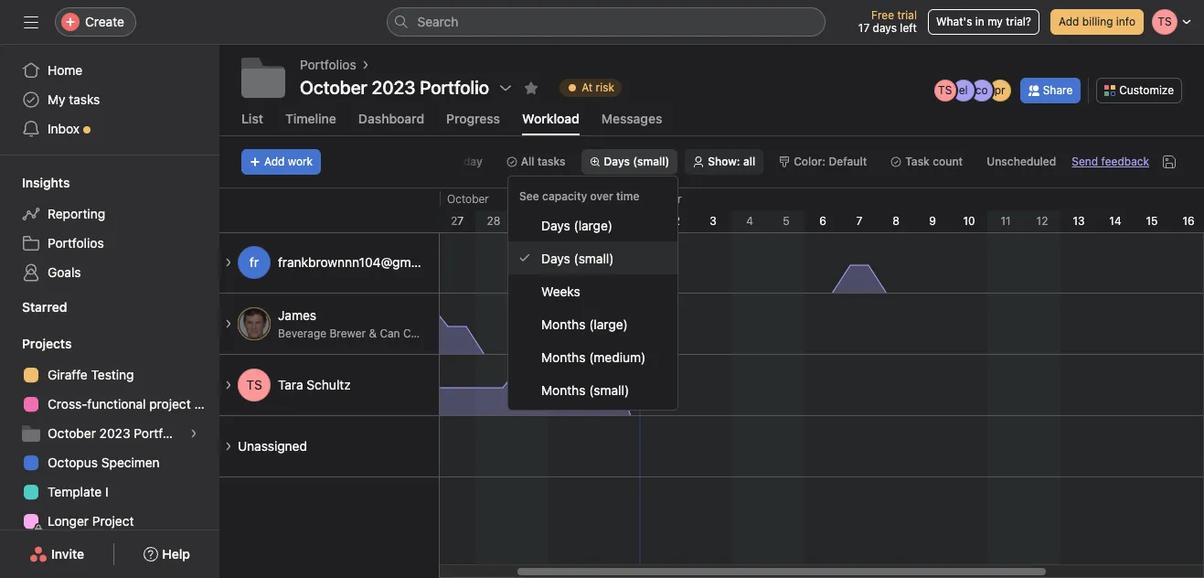 Task type: vqa. For each thing, say whether or not it's contained in the screenshot.
ON in the popup button
no



Task type: locate. For each thing, give the bounding box(es) containing it.
months inside months (medium) link
[[541, 349, 586, 364]]

days (small) down days (large)
[[541, 250, 614, 266]]

(large)
[[574, 217, 613, 233], [589, 316, 628, 332]]

1 vertical spatial ts
[[246, 377, 262, 392]]

1 months from the top
[[541, 316, 586, 332]]

tasks right all
[[537, 155, 566, 168]]

add
[[1059, 15, 1080, 28], [264, 155, 285, 168]]

home link
[[11, 56, 209, 85]]

trial?
[[1006, 15, 1032, 28]]

add left work
[[264, 155, 285, 168]]

months (medium) link
[[509, 340, 678, 373]]

send
[[1072, 155, 1099, 168]]

days (small) button
[[581, 149, 678, 175]]

months (large)
[[541, 316, 628, 332]]

longer project
[[48, 513, 134, 529]]

30
[[560, 214, 574, 228]]

0 horizontal spatial october
[[48, 425, 96, 441]]

template
[[48, 484, 102, 499]]

1 horizontal spatial ts
[[938, 83, 952, 96]]

all
[[743, 155, 756, 168]]

days
[[873, 21, 897, 35]]

days up time
[[604, 155, 630, 168]]

0 horizontal spatial ts
[[246, 377, 262, 392]]

2 months from the top
[[541, 349, 586, 364]]

0 horizontal spatial add
[[264, 155, 285, 168]]

0 vertical spatial (large)
[[574, 217, 613, 233]]

customize button
[[1097, 77, 1183, 103]]

october up 27
[[447, 192, 489, 206]]

1 horizontal spatial october
[[300, 77, 367, 98]]

invite button
[[17, 538, 96, 571]]

days (small) inside dropdown button
[[604, 155, 670, 168]]

(small) down days (large) link
[[574, 250, 614, 266]]

months down weeks
[[541, 316, 586, 332]]

tasks for my tasks
[[69, 91, 100, 107]]

insights
[[22, 175, 70, 190]]

tasks inside dropdown button
[[537, 155, 566, 168]]

tasks inside global element
[[69, 91, 100, 107]]

reporting
[[48, 206, 105, 221]]

see capacity over time
[[519, 189, 640, 203]]

starred
[[22, 299, 67, 315]]

0 vertical spatial days
[[604, 155, 630, 168]]

(medium)
[[589, 349, 646, 364]]

weeks link
[[509, 274, 678, 307]]

1 vertical spatial tasks
[[537, 155, 566, 168]]

1 vertical spatial portfolios
[[48, 235, 104, 251]]

create button
[[55, 7, 136, 37]]

months inside months (small) link
[[541, 382, 586, 397]]

0 vertical spatial (small)
[[633, 155, 670, 168]]

1 vertical spatial add
[[264, 155, 285, 168]]

2023 portfolio
[[372, 77, 489, 98]]

portfolios inside insights element
[[48, 235, 104, 251]]

1 vertical spatial (large)
[[589, 316, 628, 332]]

1 horizontal spatial tasks
[[537, 155, 566, 168]]

(small) down (medium)
[[589, 382, 629, 397]]

0 vertical spatial add
[[1059, 15, 1080, 28]]

5
[[783, 214, 790, 228]]

portfolios down reporting in the left top of the page
[[48, 235, 104, 251]]

billing
[[1083, 15, 1113, 28]]

3 months from the top
[[541, 382, 586, 397]]

1 horizontal spatial portfolios link
[[300, 55, 356, 75]]

at risk
[[582, 80, 615, 94]]

2 horizontal spatial october
[[447, 192, 489, 206]]

projects
[[22, 336, 72, 351]]

testing
[[91, 367, 134, 382]]

hide sidebar image
[[24, 15, 38, 29]]

13
[[1073, 214, 1085, 228]]

1 horizontal spatial portfolios
[[300, 57, 356, 72]]

october up timeline
[[300, 77, 367, 98]]

9
[[929, 214, 936, 228]]

0 vertical spatial portfolios link
[[300, 55, 356, 75]]

1 vertical spatial months
[[541, 349, 586, 364]]

co
[[976, 83, 988, 96]]

(large) down over at the top
[[574, 217, 613, 233]]

tasks for all tasks
[[537, 155, 566, 168]]

octopus
[[48, 455, 98, 470]]

days inside dropdown button
[[604, 155, 630, 168]]

october
[[300, 77, 367, 98], [447, 192, 489, 206], [48, 425, 96, 441]]

ja
[[247, 316, 261, 331]]

create
[[85, 14, 124, 29]]

progress
[[446, 111, 500, 126]]

i
[[105, 484, 109, 499]]

portfolios
[[300, 57, 356, 72], [48, 235, 104, 251]]

ts left tara
[[246, 377, 262, 392]]

0 vertical spatial months
[[541, 316, 586, 332]]

(small) up november
[[633, 155, 670, 168]]

count
[[933, 155, 963, 168]]

at
[[582, 80, 593, 94]]

see details, october 2023 portfolio image
[[188, 428, 199, 439]]

frankbrownnn104@gmail.com
[[278, 254, 453, 270]]

tara
[[278, 377, 303, 392]]

october for october 2023 portfolio
[[300, 77, 367, 98]]

ts left el at the top right of the page
[[938, 83, 952, 96]]

months down months (medium) link
[[541, 382, 586, 397]]

(large) up (medium)
[[589, 316, 628, 332]]

in
[[976, 15, 985, 28]]

color:
[[794, 155, 826, 168]]

(small) inside dropdown button
[[633, 155, 670, 168]]

0 vertical spatial tasks
[[69, 91, 100, 107]]

portfolios link up timeline
[[300, 55, 356, 75]]

portfolios up timeline
[[300, 57, 356, 72]]

days up weeks
[[541, 250, 570, 266]]

1 vertical spatial october
[[447, 192, 489, 206]]

october 2023 portfolio link
[[11, 419, 209, 448]]

portfolios link down reporting in the left top of the page
[[11, 229, 209, 258]]

octopus specimen link
[[11, 448, 209, 477]]

27
[[451, 214, 464, 228]]

october up octopus
[[48, 425, 96, 441]]

inbox link
[[11, 114, 209, 144]]

days (small) up time
[[604, 155, 670, 168]]

days down capacity
[[541, 217, 570, 233]]

show: all button
[[685, 149, 764, 175]]

specimen
[[101, 455, 160, 470]]

goals
[[48, 264, 81, 280]]

workload
[[522, 111, 580, 126]]

insights element
[[0, 166, 219, 291]]

3
[[710, 214, 717, 228]]

0 vertical spatial days (small)
[[604, 155, 670, 168]]

unscheduled
[[987, 155, 1057, 168]]

tasks right my
[[69, 91, 100, 107]]

add billing info button
[[1051, 9, 1144, 35]]

add inside button
[[1059, 15, 1080, 28]]

reporting link
[[11, 199, 209, 229]]

months inside 'months (large)' link
[[541, 316, 586, 332]]

2 vertical spatial october
[[48, 425, 96, 441]]

invite
[[51, 546, 84, 562]]

add inside button
[[264, 155, 285, 168]]

goals link
[[11, 258, 209, 287]]

trial
[[898, 8, 917, 22]]

months down months (large)
[[541, 349, 586, 364]]

free trial 17 days left
[[859, 8, 917, 35]]

0 vertical spatial october
[[300, 77, 367, 98]]

portfolio
[[134, 425, 184, 441]]

0 vertical spatial portfolios
[[300, 57, 356, 72]]

0 horizontal spatial portfolios
[[48, 235, 104, 251]]

save layout as default image
[[1162, 155, 1177, 169]]

1 vertical spatial portfolios link
[[11, 229, 209, 258]]

months for months (small)
[[541, 382, 586, 397]]

2
[[673, 214, 680, 228]]

months (small)
[[541, 382, 629, 397]]

tasks
[[69, 91, 100, 107], [537, 155, 566, 168]]

unscheduled button
[[979, 149, 1065, 175]]

today button
[[443, 149, 491, 175]]

2 vertical spatial months
[[541, 382, 586, 397]]

1 horizontal spatial add
[[1059, 15, 1080, 28]]

days (small) link
[[509, 241, 678, 274]]

0 horizontal spatial portfolios link
[[11, 229, 209, 258]]

what's in my trial?
[[936, 15, 1032, 28]]

james
[[278, 307, 316, 323]]

info
[[1117, 15, 1136, 28]]

october inside projects element
[[48, 425, 96, 441]]

portfolios link
[[300, 55, 356, 75], [11, 229, 209, 258]]

months (small) link
[[509, 373, 678, 406]]

0 horizontal spatial tasks
[[69, 91, 100, 107]]

add left billing
[[1059, 15, 1080, 28]]



Task type: describe. For each thing, give the bounding box(es) containing it.
project
[[149, 396, 191, 412]]

0 vertical spatial ts
[[938, 83, 952, 96]]

share button
[[1020, 77, 1081, 103]]

what's
[[936, 15, 973, 28]]

1 vertical spatial days
[[541, 217, 570, 233]]

template i link
[[11, 477, 209, 507]]

months for months (large)
[[541, 316, 586, 332]]

28
[[487, 214, 501, 228]]

tara schultz
[[278, 377, 351, 392]]

remove from starred image
[[524, 80, 539, 95]]

october for october
[[447, 192, 489, 206]]

schultz
[[307, 377, 351, 392]]

2 vertical spatial (small)
[[589, 382, 629, 397]]

free
[[872, 8, 894, 22]]

add work button
[[241, 149, 321, 175]]

show:
[[708, 155, 740, 168]]

help button
[[132, 538, 202, 571]]

add for add work
[[264, 155, 285, 168]]

7
[[857, 214, 863, 228]]

starred button
[[0, 298, 67, 316]]

task
[[906, 155, 930, 168]]

messages
[[602, 111, 663, 126]]

project
[[92, 513, 134, 529]]

my
[[48, 91, 65, 107]]

my
[[988, 15, 1003, 28]]

weeks
[[541, 283, 581, 299]]

brewer
[[330, 327, 366, 340]]

functional
[[87, 396, 146, 412]]

10
[[963, 214, 975, 228]]

beverage
[[278, 327, 327, 340]]

el
[[959, 83, 968, 96]]

november 2
[[629, 192, 682, 228]]

over
[[590, 189, 613, 203]]

send feedback
[[1072, 155, 1150, 168]]

giraffe testing link
[[11, 360, 209, 390]]

1 vertical spatial days (small)
[[541, 250, 614, 266]]

all tasks
[[521, 155, 566, 168]]

months (large) link
[[509, 307, 678, 340]]

search button
[[386, 7, 825, 37]]

search list box
[[386, 7, 825, 37]]

messages link
[[602, 111, 663, 135]]

add for add billing info
[[1059, 15, 1080, 28]]

months (medium)
[[541, 349, 646, 364]]

add work
[[264, 155, 313, 168]]

customize
[[1120, 83, 1174, 96]]

my tasks link
[[11, 85, 209, 114]]

capacity
[[542, 189, 587, 203]]

feedback
[[1102, 155, 1150, 168]]

days (large) link
[[509, 209, 678, 241]]

projects element
[[0, 327, 219, 540]]

giraffe testing
[[48, 367, 134, 382]]

longer project link
[[11, 507, 209, 536]]

share
[[1043, 83, 1073, 96]]

work
[[288, 155, 313, 168]]

color: default button
[[771, 149, 876, 175]]

6
[[820, 214, 827, 228]]

longer
[[48, 513, 89, 529]]

pr
[[995, 83, 1006, 96]]

search
[[418, 14, 459, 29]]

dashboard
[[358, 111, 424, 126]]

list link
[[241, 111, 263, 135]]

2 vertical spatial days
[[541, 250, 570, 266]]

1 vertical spatial (small)
[[574, 250, 614, 266]]

risk
[[596, 80, 615, 94]]

cross-functional project plan
[[48, 396, 219, 412]]

councilor
[[403, 327, 453, 340]]

october for october 2023 portfolio
[[48, 425, 96, 441]]

left
[[900, 21, 917, 35]]

list
[[241, 111, 263, 126]]

show options image
[[499, 80, 513, 95]]

insights button
[[0, 174, 70, 192]]

octopus specimen
[[48, 455, 160, 470]]

progress link
[[446, 111, 500, 135]]

october 2023 portfolio
[[300, 77, 489, 98]]

timeline link
[[285, 111, 337, 135]]

help
[[162, 546, 190, 562]]

14
[[1110, 214, 1122, 228]]

(large) for months (large)
[[589, 316, 628, 332]]

add billing info
[[1059, 15, 1136, 28]]

task count
[[906, 155, 963, 168]]

what's in my trial? button
[[928, 9, 1040, 35]]

8
[[893, 214, 900, 228]]

17
[[859, 21, 870, 35]]

months for months (medium)
[[541, 349, 586, 364]]

send feedback link
[[1072, 154, 1150, 170]]

4
[[746, 214, 753, 228]]

time
[[616, 189, 640, 203]]

fr
[[250, 254, 259, 270]]

show: all
[[708, 155, 756, 168]]

timeline
[[285, 111, 337, 126]]

(large) for days (large)
[[574, 217, 613, 233]]

my tasks
[[48, 91, 100, 107]]

default
[[829, 155, 867, 168]]

see
[[519, 189, 539, 203]]

at risk button
[[552, 75, 630, 101]]

projects button
[[0, 335, 72, 353]]

global element
[[0, 45, 219, 155]]



